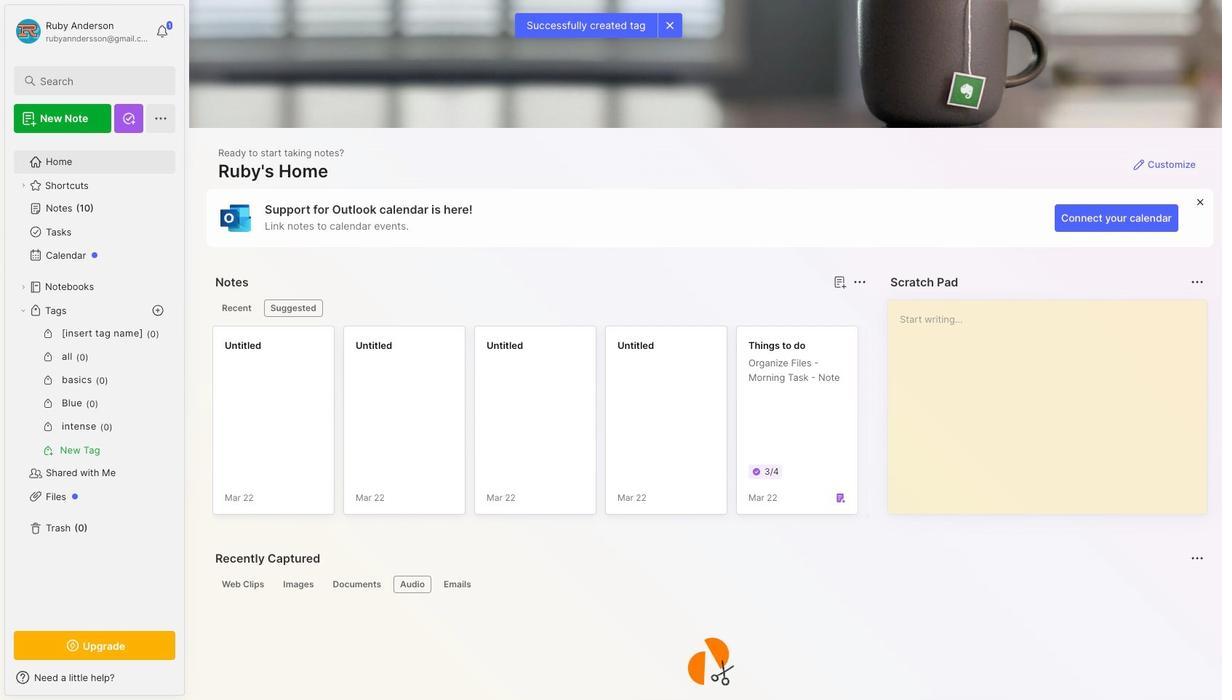 Task type: locate. For each thing, give the bounding box(es) containing it.
main element
[[0, 0, 189, 701]]

tree
[[5, 142, 184, 619]]

tab
[[215, 300, 258, 317], [264, 300, 323, 317], [215, 576, 271, 594], [277, 576, 321, 594], [326, 576, 388, 594], [394, 576, 432, 594], [437, 576, 478, 594]]

More actions field
[[850, 272, 871, 293]]

WHAT'S NEW field
[[5, 667, 184, 690]]

group inside the main element
[[14, 322, 175, 462]]

0 vertical spatial tab list
[[215, 300, 865, 317]]

row group
[[213, 326, 1223, 524]]

1 vertical spatial tab list
[[215, 576, 1202, 594]]

more actions image
[[852, 274, 869, 291]]

Start writing… text field
[[900, 301, 1207, 503]]

expand tags image
[[19, 306, 28, 315]]

tab list
[[215, 300, 865, 317], [215, 576, 1202, 594]]

tree inside the main element
[[5, 142, 184, 619]]

group
[[14, 322, 175, 462]]

None search field
[[40, 72, 162, 90]]

1 tab list from the top
[[215, 300, 865, 317]]



Task type: describe. For each thing, give the bounding box(es) containing it.
Account field
[[14, 17, 148, 46]]

2 tab list from the top
[[215, 576, 1202, 594]]

Search text field
[[40, 74, 162, 88]]

click to collapse image
[[184, 674, 195, 691]]

expand notebooks image
[[19, 283, 28, 292]]

none search field inside the main element
[[40, 72, 162, 90]]



Task type: vqa. For each thing, say whether or not it's contained in the screenshot.
Choose default view option for Images field
no



